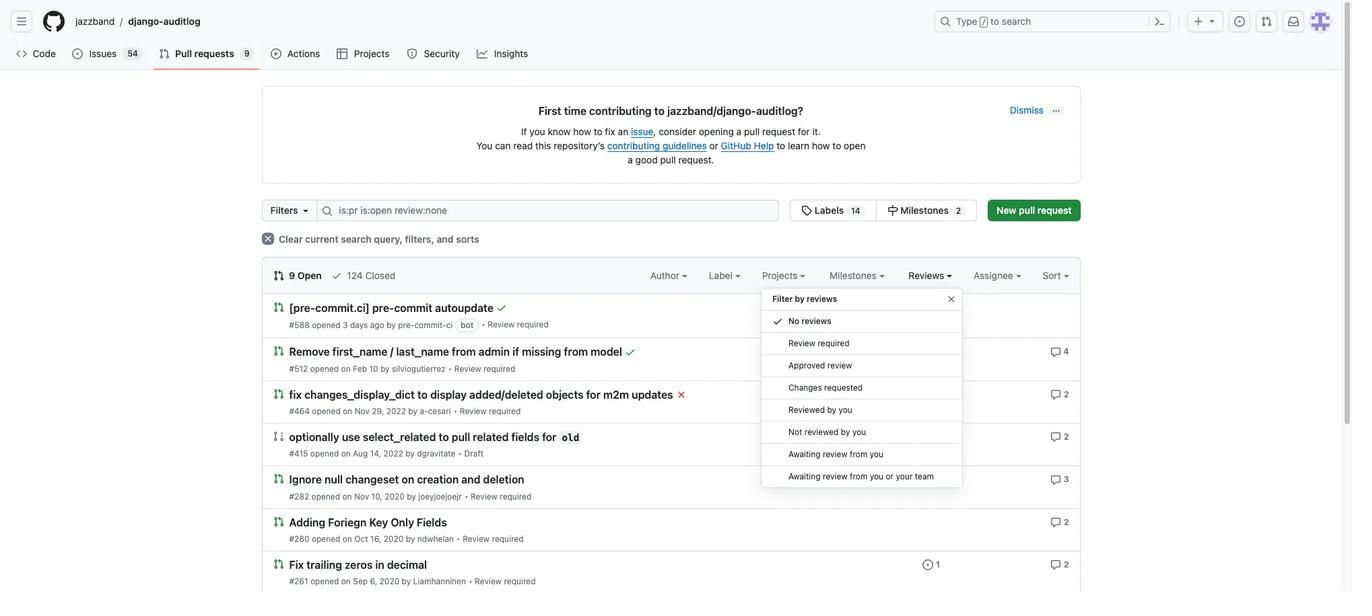 Task type: vqa. For each thing, say whether or not it's contained in the screenshot.
"MORE EDIT OPTIONS" icon
no



Task type: describe. For each thing, give the bounding box(es) containing it.
9 for 9 open
[[289, 270, 295, 282]]

by left a-
[[408, 407, 418, 417]]

opened down the "remove"
[[310, 364, 339, 374]]

comment image for remove first_name / last_name from admin if missing from model
[[1050, 347, 1061, 358]]

open pull request element for fix changes_display_dict to display added/deleted objects for m2m updates
[[273, 388, 284, 400]]

reviewed by you link
[[762, 400, 962, 422]]

4 link
[[1050, 346, 1069, 358]]

[pre-
[[289, 303, 315, 315]]

know
[[548, 126, 571, 137]]

pull inside to learn how to open a good pull request.
[[660, 154, 676, 166]]

first_name
[[333, 347, 388, 359]]

command palette image
[[1154, 16, 1165, 27]]

related
[[473, 432, 509, 444]]

review inside "fix trailing zeros in decimal #261             opened on sep 6, 2020 by liamhanninen • review required"
[[475, 577, 502, 587]]

to up ,
[[654, 105, 665, 117]]

adding foriegn key only fields link
[[289, 517, 447, 529]]

opened down commit.ci]
[[312, 321, 341, 331]]

• inside the optionally use select_related to pull related fields for old #415             opened on aug 14, 2022 by dgravitate • draft
[[458, 449, 462, 459]]

to up a-
[[417, 389, 428, 401]]

0 vertical spatial reviews
[[807, 294, 837, 304]]

to left open
[[833, 140, 841, 152]]

changeset
[[346, 475, 399, 487]]

open pull request element for fix trailing zeros in decimal
[[273, 559, 284, 570]]

changes_display_dict
[[304, 389, 415, 401]]

ago
[[370, 321, 384, 331]]

#415
[[289, 449, 308, 459]]

request.
[[679, 154, 714, 166]]

/ for type
[[982, 18, 987, 27]]

review inside menu
[[789, 339, 816, 349]]

no
[[789, 317, 800, 327]]

by inside ignore null changeset on creation and deletion #282             opened on nov 10, 2020 by joeyjoejoejr • review required
[[407, 492, 416, 502]]

review down fix changes_display_dict to display added/deleted objects for m2m updates
[[460, 407, 487, 417]]

you right if
[[530, 126, 545, 137]]

first time contributing to jazzband/django-auditlog?
[[539, 105, 804, 117]]

0 horizontal spatial how
[[573, 126, 591, 137]]

by up the not reviewed by you
[[827, 405, 836, 416]]

14,
[[370, 449, 381, 459]]

9 for 9
[[244, 48, 250, 59]]

review required link for liamhanninen
[[475, 577, 536, 587]]

issue
[[631, 126, 654, 137]]

issue opened image for fix trailing zeros in decimal
[[923, 560, 934, 571]]

check image
[[772, 317, 783, 327]]

by inside the optionally use select_related to pull related fields for old #415             opened on aug 14, 2022 by dgravitate • draft
[[406, 449, 415, 459]]

review down remove first_name / last_name from admin if missing from model link
[[454, 364, 481, 374]]

consider
[[659, 126, 696, 137]]

0 vertical spatial 2022
[[386, 407, 406, 417]]

2 for fix changes_display_dict to display added/deleted objects for m2m updates
[[1064, 390, 1069, 400]]

on down null at the left
[[342, 492, 352, 502]]

clear
[[279, 234, 303, 245]]

by right filter
[[795, 294, 805, 304]]

this
[[535, 140, 551, 152]]

• inside adding foriegn key only fields #280             opened on oct 16, 2020 by ndwhelan • review required
[[457, 535, 460, 545]]

2020 for only
[[384, 535, 404, 545]]

1 link for fix trailing zeros in decimal
[[923, 559, 940, 571]]

open pull request image for fix trailing zeros in decimal
[[273, 560, 284, 570]]

new
[[997, 205, 1017, 216]]

0 vertical spatial triangle down image
[[1207, 15, 1218, 26]]

• inside "fix trailing zeros in decimal #261             opened on sep 6, 2020 by liamhanninen • review required"
[[469, 577, 473, 587]]

aug
[[353, 449, 368, 459]]

can
[[495, 140, 511, 152]]

comment image for adding foriegn key only fields
[[1051, 518, 1062, 529]]

ignore null changeset on creation and deletion #282             opened on nov 10, 2020 by joeyjoejoejr • review required
[[289, 475, 532, 502]]

review required link for ndwhelan
[[463, 535, 524, 545]]

new pull request
[[997, 205, 1072, 216]]

on inside "fix trailing zeros in decimal #261             opened on sep 6, 2020 by liamhanninen • review required"
[[341, 577, 351, 587]]

0 horizontal spatial projects
[[354, 48, 390, 59]]

remove first_name / last_name from admin if missing from model link
[[289, 347, 622, 359]]

0 vertical spatial issue opened image
[[72, 48, 83, 59]]

124 closed
[[345, 270, 396, 282]]

contributing guidelines link
[[607, 140, 707, 152]]

team
[[915, 472, 934, 482]]

#464
[[289, 407, 310, 417]]

liamhanninen
[[413, 577, 466, 587]]

shield image
[[407, 48, 418, 59]]

by inside "fix trailing zeros in decimal #261             opened on sep 6, 2020 by liamhanninen • review required"
[[402, 577, 411, 587]]

opened inside ignore null changeset on creation and deletion #282             opened on nov 10, 2020 by joeyjoejoejr • review required
[[312, 492, 340, 502]]

10,
[[371, 492, 382, 502]]

dismiss ...
[[1010, 104, 1060, 116]]

issue link
[[631, 126, 654, 137]]

or inside 'link'
[[886, 472, 894, 482]]

open pull request image for adding foriegn key only fields
[[273, 517, 284, 528]]

a inside to learn how to open a good pull request.
[[628, 154, 633, 166]]

not
[[789, 428, 802, 438]]

• review required
[[482, 320, 549, 330]]

projects link
[[332, 44, 396, 64]]

code
[[33, 48, 56, 59]]

projects inside popup button
[[762, 270, 800, 282]]

0 horizontal spatial search
[[341, 234, 372, 245]]

zeros
[[345, 560, 373, 572]]

comment image for fix changes_display_dict to display added/deleted objects for m2m updates
[[1051, 390, 1062, 401]]

open pull request image for [pre-commit.ci] pre-commit autoupdate
[[273, 302, 284, 313]]

not reviewed by you
[[789, 428, 866, 438]]

2 link for adding foriegn key only fields
[[1051, 516, 1069, 529]]

to up repository's
[[594, 126, 603, 137]]

requests
[[194, 48, 234, 59]]

joeyjoejoejr link
[[418, 492, 462, 502]]

jazzband / django-auditlog
[[75, 15, 200, 27]]

on down changes_display_dict
[[343, 407, 352, 417]]

none search field containing filters
[[262, 200, 977, 222]]

commit.ci]
[[315, 303, 370, 315]]

awaiting review from you or your team
[[789, 472, 934, 482]]

creation
[[417, 475, 459, 487]]

ignore
[[289, 475, 322, 487]]

from left the model on the bottom of the page
[[564, 347, 588, 359]]

1 for remove first_name / last_name from admin if missing from model
[[936, 347, 940, 357]]

on inside the optionally use select_related to pull related fields for old #415             opened on aug 14, 2022 by dgravitate • draft
[[341, 449, 351, 459]]

admin
[[479, 347, 510, 359]]

type / to search
[[956, 15, 1031, 27]]

decimal
[[387, 560, 427, 572]]

changes requested link
[[762, 378, 962, 400]]

issue opened image for remove first_name / last_name from admin if missing from model
[[923, 347, 934, 358]]

to right help
[[777, 140, 785, 152]]

last_name
[[396, 347, 449, 359]]

from inside 'link'
[[850, 472, 868, 482]]

Search all issues text field
[[317, 200, 779, 222]]

github help link
[[721, 140, 774, 152]]

milestone image
[[887, 205, 898, 216]]

sorts
[[456, 234, 479, 245]]

security link
[[401, 44, 466, 64]]

from down bot
[[452, 347, 476, 359]]

1 horizontal spatial for
[[586, 389, 601, 401]]

• right cesari
[[454, 407, 458, 417]]

2 link for fix changes_display_dict to display added/deleted objects for m2m updates
[[1051, 388, 1069, 401]]

nov inside ignore null changeset on creation and deletion #282             opened on nov 10, 2020 by joeyjoejoejr • review required
[[354, 492, 369, 502]]

#280
[[289, 535, 309, 545]]

optionally
[[289, 432, 339, 444]]

requested
[[824, 383, 863, 393]]

on left feb
[[341, 364, 351, 374]]

to right type
[[991, 15, 1000, 27]]

adding
[[289, 517, 325, 529]]

and for filters,
[[437, 234, 454, 245]]

list containing jazzband
[[70, 11, 927, 32]]

1 horizontal spatial a
[[737, 126, 742, 137]]

#512             opened on feb 10 by silviogutierrez • review required
[[289, 364, 515, 374]]

open pull request element for ignore null changeset on creation and deletion
[[273, 474, 284, 485]]

fix trailing zeros in decimal link
[[289, 560, 427, 572]]

django-
[[128, 15, 163, 27]]

open pull request image for fix changes_display_dict to display added/deleted objects for m2m updates
[[273, 389, 284, 400]]

[pre-commit.ci] pre-commit autoupdate
[[289, 303, 494, 315]]

you down requested
[[839, 405, 852, 416]]

by inside adding foriegn key only fields #280             opened on oct 16, 2020 by ndwhelan • review required
[[406, 535, 415, 545]]

silviogutierrez link
[[392, 364, 446, 374]]

jazzband
[[75, 15, 115, 27]]

124 closed link
[[331, 269, 396, 283]]

29,
[[372, 407, 384, 417]]

code image
[[16, 48, 27, 59]]

open pull request image for remove first_name / last_name from admin if missing from model
[[273, 346, 284, 357]]

from down not reviewed by you "link"
[[850, 450, 868, 460]]

awaiting for awaiting review from you
[[789, 450, 821, 460]]

reviews button
[[909, 269, 952, 283]]

review for awaiting review from you
[[823, 450, 848, 460]]

[pre-commit.ci] pre-commit autoupdate link
[[289, 303, 494, 315]]

review for approved review
[[828, 361, 852, 371]]

label button
[[709, 269, 741, 283]]

pull inside the optionally use select_related to pull related fields for old #415             opened on aug 14, 2022 by dgravitate • draft
[[452, 432, 470, 444]]

review required link for pre-commit-ci
[[488, 320, 549, 330]]

issues
[[89, 48, 117, 59]]

ndwhelan
[[417, 535, 454, 545]]

assignee button
[[974, 269, 1021, 283]]

on left the creation
[[402, 475, 414, 487]]

dgravitate
[[417, 449, 456, 459]]

#512
[[289, 364, 308, 374]]

trailing
[[307, 560, 342, 572]]

search image
[[322, 206, 333, 217]]

awaiting review from you link
[[762, 444, 962, 467]]

4
[[1064, 347, 1069, 357]]

review inside adding foriegn key only fields #280             opened on oct 16, 2020 by ndwhelan • review required
[[463, 535, 490, 545]]

required inside menu
[[818, 339, 850, 349]]

0 horizontal spatial request
[[762, 126, 795, 137]]

#261
[[289, 577, 308, 587]]

open pull request element for [pre-commit.ci] pre-commit autoupdate
[[273, 302, 284, 313]]

• inside ignore null changeset on creation and deletion #282             opened on nov 10, 2020 by joeyjoejoejr • review required
[[465, 492, 468, 502]]

a-cesari link
[[420, 407, 451, 417]]

milestones for milestones
[[830, 270, 879, 282]]

updates
[[632, 389, 673, 401]]

clear current search query, filters, and sorts
[[276, 234, 479, 245]]

,
[[654, 126, 656, 137]]



Task type: locate. For each thing, give the bounding box(es) containing it.
0 vertical spatial or
[[710, 140, 718, 152]]

0 vertical spatial contributing
[[589, 105, 652, 117]]

filters,
[[405, 234, 434, 245]]

• left draft at the left of the page
[[458, 449, 462, 459]]

triangle down image right the plus icon
[[1207, 15, 1218, 26]]

review required link up changes requested link
[[762, 333, 962, 356]]

you can read this repository's contributing guidelines or github help
[[476, 140, 774, 152]]

review up requested
[[828, 361, 852, 371]]

review required link down fix changes_display_dict to display added/deleted objects for m2m updates link
[[460, 407, 521, 417]]

or left your
[[886, 472, 894, 482]]

remove first_name / last_name from admin if missing from model
[[289, 347, 622, 359]]

draft
[[464, 449, 484, 459]]

git pull request image for issue opened image
[[1261, 16, 1272, 27]]

how
[[573, 126, 591, 137], [812, 140, 830, 152]]

1 open pull request image from the top
[[273, 302, 284, 313]]

by right reviewed
[[841, 428, 850, 438]]

awaiting review from you
[[789, 450, 884, 460]]

pull up draft at the left of the page
[[452, 432, 470, 444]]

nov left 10,
[[354, 492, 369, 502]]

3 2 link from the top
[[1051, 516, 1069, 529]]

14
[[851, 206, 860, 216]]

1 horizontal spatial /
[[390, 347, 394, 359]]

1 vertical spatial 3
[[1064, 475, 1069, 485]]

0 vertical spatial fix
[[605, 126, 615, 137]]

on left sep
[[341, 577, 351, 587]]

2020 right 10,
[[385, 492, 405, 502]]

by down ignore null changeset on creation and deletion link
[[407, 492, 416, 502]]

or down opening
[[710, 140, 718, 152]]

you for not reviewed by you
[[853, 428, 866, 438]]

django-auditlog link
[[123, 11, 206, 32]]

review required link down admin
[[454, 364, 515, 374]]

projects
[[354, 48, 390, 59], [762, 270, 800, 282]]

0 vertical spatial 1 link
[[923, 346, 940, 358]]

0 horizontal spatial and
[[437, 234, 454, 245]]

on inside adding foriegn key only fields #280             opened on oct 16, 2020 by ndwhelan • review required
[[343, 535, 352, 545]]

9
[[244, 48, 250, 59], [289, 270, 295, 282]]

ci
[[446, 321, 453, 331]]

it.
[[813, 126, 821, 137]]

review required link right 'ndwhelan'
[[463, 535, 524, 545]]

0 horizontal spatial /
[[120, 16, 123, 27]]

you for awaiting review from you or your team
[[870, 472, 884, 482]]

1 vertical spatial 2022
[[384, 449, 403, 459]]

2022 down select_related
[[384, 449, 403, 459]]

milestones button
[[830, 269, 885, 283]]

review required link right the liamhanninen link
[[475, 577, 536, 587]]

1 vertical spatial nov
[[354, 492, 369, 502]]

4 2 link from the top
[[1051, 559, 1069, 571]]

0 vertical spatial nov
[[355, 407, 370, 417]]

review up approved
[[789, 339, 816, 349]]

• down remove first_name / last_name from admin if missing from model link
[[448, 364, 452, 374]]

or
[[710, 140, 718, 152], [886, 472, 894, 482]]

1 vertical spatial request
[[1038, 205, 1072, 216]]

1 vertical spatial review
[[823, 450, 848, 460]]

2 for adding foriegn key only fields
[[1064, 518, 1069, 528]]

filter by reviews
[[772, 294, 837, 304]]

1 horizontal spatial projects
[[762, 270, 800, 282]]

opened down null at the left
[[312, 492, 340, 502]]

fix changes_display_dict to display added/deleted objects for m2m updates link
[[289, 389, 673, 401]]

1 vertical spatial reviews
[[802, 317, 832, 327]]

2 awaiting from the top
[[789, 472, 821, 482]]

124
[[347, 270, 363, 282]]

0 vertical spatial a
[[737, 126, 742, 137]]

awaiting
[[789, 450, 821, 460], [789, 472, 821, 482]]

reviewed
[[789, 405, 825, 416]]

pull
[[744, 126, 760, 137], [660, 154, 676, 166], [1019, 205, 1035, 216], [452, 432, 470, 444]]

• right "joeyjoejoejr" link at the bottom
[[465, 492, 468, 502]]

review required link down deletion
[[471, 492, 532, 502]]

1 for fix trailing zeros in decimal
[[936, 560, 940, 570]]

0 vertical spatial how
[[573, 126, 591, 137]]

if
[[521, 126, 527, 137]]

no reviews
[[789, 317, 832, 327]]

3 open pull request element from the top
[[273, 388, 284, 400]]

1 vertical spatial issue opened image
[[923, 347, 934, 358]]

draft pull request image
[[273, 432, 284, 442]]

issue opened image
[[1234, 16, 1245, 27]]

open pull request image left 'adding'
[[273, 517, 284, 528]]

2020 inside ignore null changeset on creation and deletion #282             opened on nov 10, 2020 by joeyjoejoejr • review required
[[385, 492, 405, 502]]

0 vertical spatial review
[[828, 361, 852, 371]]

0 vertical spatial milestones
[[901, 205, 949, 216]]

search right type
[[1002, 15, 1031, 27]]

review required link for a-cesari
[[460, 407, 521, 417]]

1 horizontal spatial milestones
[[901, 205, 949, 216]]

filters
[[270, 205, 298, 216]]

plus image
[[1193, 16, 1204, 27]]

if
[[513, 347, 519, 359]]

in
[[375, 560, 384, 572]]

git pull request image
[[1261, 16, 1272, 27], [159, 48, 170, 59]]

2 horizontal spatial /
[[982, 18, 987, 27]]

homepage image
[[43, 11, 65, 32]]

awaiting down not
[[789, 450, 821, 460]]

9 right git pull request image
[[289, 270, 295, 282]]

for left old
[[542, 432, 557, 444]]

by right ago
[[387, 321, 396, 331]]

open pull request element
[[273, 302, 284, 313], [273, 346, 284, 357], [273, 388, 284, 400], [273, 474, 284, 485], [273, 516, 284, 528], [273, 559, 284, 570]]

how down it.
[[812, 140, 830, 152]]

9 left 'play' icon
[[244, 48, 250, 59]]

4 open pull request image from the top
[[273, 560, 284, 570]]

1 vertical spatial git pull request image
[[159, 48, 170, 59]]

1 vertical spatial 1
[[936, 560, 940, 570]]

opened inside adding foriegn key only fields #280             opened on oct 16, 2020 by ndwhelan • review required
[[312, 535, 340, 545]]

to learn how to open a good pull request.
[[628, 140, 866, 166]]

pull right new on the top of the page
[[1019, 205, 1035, 216]]

menu
[[761, 283, 963, 500]]

review inside ignore null changeset on creation and deletion #282             opened on nov 10, 2020 by joeyjoejoejr • review required
[[471, 492, 498, 502]]

menu containing filter by reviews
[[761, 283, 963, 500]]

reviewed by you
[[789, 405, 852, 416]]

1 vertical spatial and
[[461, 475, 481, 487]]

open pull request element left [pre-
[[273, 302, 284, 313]]

nov left the 29,
[[355, 407, 370, 417]]

select_related
[[363, 432, 436, 444]]

pre- down commit
[[398, 321, 414, 331]]

0 horizontal spatial 3
[[343, 321, 348, 331]]

notifications image
[[1288, 16, 1299, 27]]

on left "aug"
[[341, 449, 351, 459]]

1 vertical spatial 9
[[289, 270, 295, 282]]

request right new on the top of the page
[[1038, 205, 1072, 216]]

git pull request image for the topmost issue opened icon
[[159, 48, 170, 59]]

1 horizontal spatial 9
[[289, 270, 295, 282]]

open pull request image for ignore null changeset on creation and deletion
[[273, 474, 284, 485]]

by down only
[[406, 535, 415, 545]]

labels 14
[[812, 205, 860, 216]]

open pull request image
[[273, 389, 284, 400], [273, 517, 284, 528]]

0 vertical spatial 9
[[244, 48, 250, 59]]

0 horizontal spatial or
[[710, 140, 718, 152]]

you down "awaiting review from you" link
[[870, 472, 884, 482]]

0 vertical spatial git pull request image
[[1261, 16, 1272, 27]]

1 vertical spatial comment image
[[1051, 560, 1062, 571]]

0 vertical spatial 3
[[343, 321, 348, 331]]

0 horizontal spatial for
[[542, 432, 557, 444]]

6 open pull request element from the top
[[273, 559, 284, 570]]

1 1 from the top
[[936, 347, 940, 357]]

awaiting review from you or your team link
[[762, 467, 962, 489]]

2 open pull request image from the top
[[273, 346, 284, 357]]

for
[[798, 126, 810, 137], [586, 389, 601, 401], [542, 432, 557, 444]]

by right 10 at bottom left
[[381, 364, 390, 374]]

2 1 link from the top
[[923, 559, 940, 571]]

triangle down image inside filters popup button
[[301, 205, 311, 216]]

commit
[[394, 303, 433, 315]]

by down decimal
[[402, 577, 411, 587]]

milestones inside popup button
[[830, 270, 879, 282]]

0 vertical spatial pre-
[[372, 303, 394, 315]]

milestones inside issue element
[[901, 205, 949, 216]]

issue element
[[790, 200, 977, 222]]

0 vertical spatial comment image
[[1051, 475, 1061, 486]]

how inside to learn how to open a good pull request.
[[812, 140, 830, 152]]

actions
[[288, 48, 320, 59]]

1 awaiting from the top
[[789, 450, 821, 460]]

feb
[[353, 364, 367, 374]]

old
[[562, 433, 579, 444]]

comment image for optionally use select_related to pull related fields for
[[1051, 433, 1062, 443]]

read
[[513, 140, 533, 152]]

• right bot
[[482, 320, 486, 330]]

1 1 link from the top
[[923, 346, 940, 358]]

you
[[476, 140, 493, 152]]

display
[[430, 389, 467, 401]]

you for awaiting review from you
[[870, 450, 884, 460]]

6,
[[370, 577, 377, 587]]

pull up github help link
[[744, 126, 760, 137]]

on left "oct" at the bottom
[[343, 535, 352, 545]]

1 horizontal spatial 3
[[1064, 475, 1069, 485]]

comment image for 2
[[1051, 560, 1062, 571]]

2 vertical spatial 2020
[[380, 577, 400, 587]]

learn
[[788, 140, 810, 152]]

review inside 'link'
[[823, 472, 848, 482]]

closed
[[365, 270, 396, 282]]

...
[[1052, 104, 1060, 114]]

1 horizontal spatial or
[[886, 472, 894, 482]]

2020 inside adding foriegn key only fields #280             opened on oct 16, 2020 by ndwhelan • review required
[[384, 535, 404, 545]]

days
[[350, 321, 368, 331]]

review for awaiting review from you or your team
[[823, 472, 848, 482]]

2020 right 16,
[[384, 535, 404, 545]]

review down deletion
[[471, 492, 498, 502]]

triangle down image left "search" icon
[[301, 205, 311, 216]]

2022 inside the optionally use select_related to pull related fields for old #415             opened on aug 14, 2022 by dgravitate • draft
[[384, 449, 403, 459]]

comment image for 3
[[1051, 475, 1061, 486]]

pre-commit-ci link
[[398, 321, 453, 331]]

0 vertical spatial 1
[[936, 347, 940, 357]]

open pull request image up draft pull request element
[[273, 389, 284, 400]]

3 inside 3 link
[[1064, 475, 1069, 485]]

1 horizontal spatial pre-
[[398, 321, 414, 331]]

auditlog
[[163, 15, 200, 27]]

reviews up "review required"
[[802, 317, 832, 327]]

1 vertical spatial for
[[586, 389, 601, 401]]

triangle down image
[[1207, 15, 1218, 26], [301, 205, 311, 216]]

request
[[762, 126, 795, 137], [1038, 205, 1072, 216]]

0 horizontal spatial triangle down image
[[301, 205, 311, 216]]

0 horizontal spatial pre-
[[372, 303, 394, 315]]

good
[[636, 154, 658, 166]]

1 2 link from the top
[[1051, 388, 1069, 401]]

/ left "django-"
[[120, 16, 123, 27]]

close menu image
[[946, 294, 957, 305]]

joeyjoejoejr
[[418, 492, 462, 502]]

Issues search field
[[317, 200, 779, 222]]

approved review link
[[762, 356, 962, 378]]

repository's
[[554, 140, 605, 152]]

1 horizontal spatial triangle down image
[[1207, 15, 1218, 26]]

foriegn
[[328, 517, 367, 529]]

pre- up ago
[[372, 303, 394, 315]]

1 vertical spatial how
[[812, 140, 830, 152]]

0 horizontal spatial git pull request image
[[159, 48, 170, 59]]

milestones up no reviews link
[[830, 270, 879, 282]]

to up dgravitate
[[439, 432, 449, 444]]

list
[[70, 11, 927, 32]]

0 vertical spatial open pull request image
[[273, 389, 284, 400]]

#464             opened on nov 29, 2022 by a-cesari • review required
[[289, 407, 521, 417]]

projects up filter
[[762, 270, 800, 282]]

open pull request element left 'adding'
[[273, 516, 284, 528]]

9 open
[[287, 270, 322, 282]]

2 for optionally use select_related to pull related fields for
[[1064, 432, 1069, 442]]

• right ndwhelan link
[[457, 535, 460, 545]]

opened inside "fix trailing zeros in decimal #261             opened on sep 6, 2020 by liamhanninen • review required"
[[310, 577, 339, 587]]

1 vertical spatial fix
[[289, 389, 302, 401]]

0 vertical spatial request
[[762, 126, 795, 137]]

issue opened image
[[72, 48, 83, 59], [923, 347, 934, 358], [923, 560, 934, 571]]

required inside adding foriegn key only fields #280             opened on oct 16, 2020 by ndwhelan • review required
[[492, 535, 524, 545]]

/ up "#512             opened on feb 10 by silviogutierrez • review required" on the bottom left of the page
[[390, 347, 394, 359]]

opened inside the optionally use select_related to pull related fields for old #415             opened on aug 14, 2022 by dgravitate • draft
[[310, 449, 339, 459]]

5 open pull request element from the top
[[273, 516, 284, 528]]

you inside 'link'
[[870, 472, 884, 482]]

1 vertical spatial open pull request image
[[273, 517, 284, 528]]

/ inside type / to search
[[982, 18, 987, 27]]

you down reviewed by you "link"
[[853, 428, 866, 438]]

1 vertical spatial projects
[[762, 270, 800, 282]]

required inside ignore null changeset on creation and deletion #282             opened on nov 10, 2020 by joeyjoejoejr • review required
[[500, 492, 532, 502]]

open pull request element for adding foriegn key only fields
[[273, 516, 284, 528]]

projects right table image
[[354, 48, 390, 59]]

open pull request image left [pre-
[[273, 302, 284, 313]]

awaiting inside 'link'
[[789, 472, 821, 482]]

x image
[[262, 233, 274, 245]]

1 vertical spatial milestones
[[830, 270, 879, 282]]

3 open pull request image from the top
[[273, 474, 284, 485]]

0 horizontal spatial fix
[[289, 389, 302, 401]]

2 horizontal spatial for
[[798, 126, 810, 137]]

0 vertical spatial search
[[1002, 15, 1031, 27]]

comment image up 3 link
[[1051, 433, 1062, 443]]

fix changes_display_dict to display added/deleted objects for m2m updates
[[289, 389, 673, 401]]

1 open pull request image from the top
[[273, 389, 284, 400]]

fix
[[605, 126, 615, 137], [289, 389, 302, 401]]

review required
[[789, 339, 850, 349]]

0 vertical spatial awaiting
[[789, 450, 821, 460]]

draft pull request element
[[273, 431, 284, 442]]

1 vertical spatial awaiting
[[789, 472, 821, 482]]

11 / 11 checks ok image
[[496, 303, 507, 314]]

how up repository's
[[573, 126, 591, 137]]

2020 inside "fix trailing zeros in decimal #261             opened on sep 6, 2020 by liamhanninen • review required"
[[380, 577, 400, 587]]

current
[[305, 234, 339, 245]]

fix left an on the left top
[[605, 126, 615, 137]]

awaiting down awaiting review from you
[[789, 472, 821, 482]]

10
[[369, 364, 378, 374]]

insights link
[[472, 44, 535, 64]]

on
[[341, 364, 351, 374], [343, 407, 352, 417], [341, 449, 351, 459], [402, 475, 414, 487], [342, 492, 352, 502], [343, 535, 352, 545], [341, 577, 351, 587]]

/ inside jazzband / django-auditlog
[[120, 16, 123, 27]]

comment image inside 2 link
[[1051, 560, 1062, 571]]

8 / 8 checks ok image
[[625, 347, 636, 358]]

None search field
[[262, 200, 977, 222]]

2022 right the 29,
[[386, 407, 406, 417]]

1 horizontal spatial search
[[1002, 15, 1031, 27]]

for inside the optionally use select_related to pull related fields for old #415             opened on aug 14, 2022 by dgravitate • draft
[[542, 432, 557, 444]]

and inside ignore null changeset on creation and deletion #282             opened on nov 10, 2020 by joeyjoejoejr • review required
[[461, 475, 481, 487]]

comment image
[[1051, 475, 1061, 486], [1051, 560, 1062, 571]]

1 vertical spatial 1 link
[[923, 559, 940, 571]]

graph image
[[477, 48, 488, 59]]

model
[[591, 347, 622, 359]]

comment image
[[1050, 347, 1061, 358], [1051, 390, 1062, 401], [1051, 433, 1062, 443], [1051, 518, 1062, 529]]

0 vertical spatial and
[[437, 234, 454, 245]]

time
[[564, 105, 587, 117]]

open pull request element left fix
[[273, 559, 284, 570]]

2 vertical spatial review
[[823, 472, 848, 482]]

2 2 link from the top
[[1051, 431, 1069, 443]]

0 vertical spatial for
[[798, 126, 810, 137]]

open pull request image left fix
[[273, 560, 284, 570]]

review down awaiting review from you
[[823, 472, 848, 482]]

1 vertical spatial triangle down image
[[301, 205, 311, 216]]

review required link for joeyjoejoejr
[[471, 492, 532, 502]]

comment image inside 3 link
[[1051, 475, 1061, 486]]

0 horizontal spatial 9
[[244, 48, 250, 59]]

2020 for in
[[380, 577, 400, 587]]

comment image down 3 link
[[1051, 518, 1062, 529]]

1 horizontal spatial and
[[461, 475, 481, 487]]

review down the not reviewed by you
[[823, 450, 848, 460]]

open pull request element for remove first_name / last_name from admin if missing from model
[[273, 346, 284, 357]]

git pull request image
[[273, 271, 284, 282]]

2 vertical spatial for
[[542, 432, 557, 444]]

objects
[[546, 389, 584, 401]]

review right ndwhelan link
[[463, 535, 490, 545]]

no reviews link
[[762, 311, 962, 333]]

comment image down 4 link
[[1051, 390, 1062, 401]]

contributing up an on the left top
[[589, 105, 652, 117]]

awaiting for awaiting review from you or your team
[[789, 472, 821, 482]]

added/deleted
[[469, 389, 543, 401]]

0 horizontal spatial milestones
[[830, 270, 879, 282]]

check image
[[331, 271, 342, 282]]

milestones right milestone icon
[[901, 205, 949, 216]]

1 vertical spatial search
[[341, 234, 372, 245]]

review required link for silviogutierrez
[[454, 364, 515, 374]]

and down draft at the left of the page
[[461, 475, 481, 487]]

opened right #464
[[312, 407, 341, 417]]

review down 11 / 11 checks ok image
[[488, 320, 515, 330]]

3
[[343, 321, 348, 331], [1064, 475, 1069, 485]]

search left query,
[[341, 234, 372, 245]]

code link
[[11, 44, 62, 64]]

open pull request element left the "remove"
[[273, 346, 284, 357]]

2 open pull request element from the top
[[273, 346, 284, 357]]

1 link for remove first_name / last_name from admin if missing from model
[[923, 346, 940, 358]]

1 vertical spatial a
[[628, 154, 633, 166]]

fields
[[417, 517, 447, 529]]

0 vertical spatial projects
[[354, 48, 390, 59]]

0 horizontal spatial a
[[628, 154, 633, 166]]

to inside the optionally use select_related to pull related fields for old #415             opened on aug 14, 2022 by dgravitate • draft
[[439, 432, 449, 444]]

pull down contributing guidelines link
[[660, 154, 676, 166]]

draft link
[[464, 449, 484, 459]]

0 vertical spatial 2020
[[385, 492, 405, 502]]

1 vertical spatial contributing
[[607, 140, 660, 152]]

1 vertical spatial 2020
[[384, 535, 404, 545]]

from down "awaiting review from you" link
[[850, 472, 868, 482]]

4 open pull request element from the top
[[273, 474, 284, 485]]

only
[[391, 517, 414, 529]]

tag image
[[802, 205, 812, 216]]

open pull request image
[[273, 302, 284, 313], [273, 346, 284, 357], [273, 474, 284, 485], [273, 560, 284, 570]]

open
[[298, 270, 322, 282]]

git pull request image left pull
[[159, 48, 170, 59]]

and for creation
[[461, 475, 481, 487]]

play image
[[270, 48, 281, 59]]

2 open pull request image from the top
[[273, 517, 284, 528]]

2 vertical spatial issue opened image
[[923, 560, 934, 571]]

table image
[[337, 48, 348, 59]]

1 vertical spatial or
[[886, 472, 894, 482]]

2 link for optionally use select_related to pull related fields for
[[1051, 431, 1069, 443]]

required inside "fix trailing zeros in decimal #261             opened on sep 6, 2020 by liamhanninen • review required"
[[504, 577, 536, 587]]

54
[[128, 48, 138, 59]]

2 link
[[1051, 388, 1069, 401], [1051, 431, 1069, 443], [1051, 516, 1069, 529], [1051, 559, 1069, 571]]

2020 right 6, on the bottom
[[380, 577, 400, 587]]

1 horizontal spatial fix
[[605, 126, 615, 137]]

filter
[[772, 294, 793, 304]]

a
[[737, 126, 742, 137], [628, 154, 633, 166]]

1 horizontal spatial git pull request image
[[1261, 16, 1272, 27]]

/
[[120, 16, 123, 27], [982, 18, 987, 27], [390, 347, 394, 359]]

reviews
[[909, 270, 947, 282]]

open
[[844, 140, 866, 152]]

2 inside milestones 2
[[956, 206, 961, 216]]

guidelines
[[663, 140, 707, 152]]

1 horizontal spatial how
[[812, 140, 830, 152]]

milestones for milestones 2
[[901, 205, 949, 216]]

2 1 from the top
[[936, 560, 940, 570]]

request up help
[[762, 126, 795, 137]]

1 / 6 checks ok image
[[676, 390, 687, 401]]

a-
[[420, 407, 428, 417]]

1 horizontal spatial request
[[1038, 205, 1072, 216]]

jazzband/django-
[[667, 105, 756, 117]]

by down select_related
[[406, 449, 415, 459]]

label
[[709, 270, 735, 282]]

/ for jazzband
[[120, 16, 123, 27]]

1 open pull request element from the top
[[273, 302, 284, 313]]

comment image inside 4 link
[[1050, 347, 1061, 358]]

1 vertical spatial pre-
[[398, 321, 414, 331]]

m2m
[[603, 389, 629, 401]]



